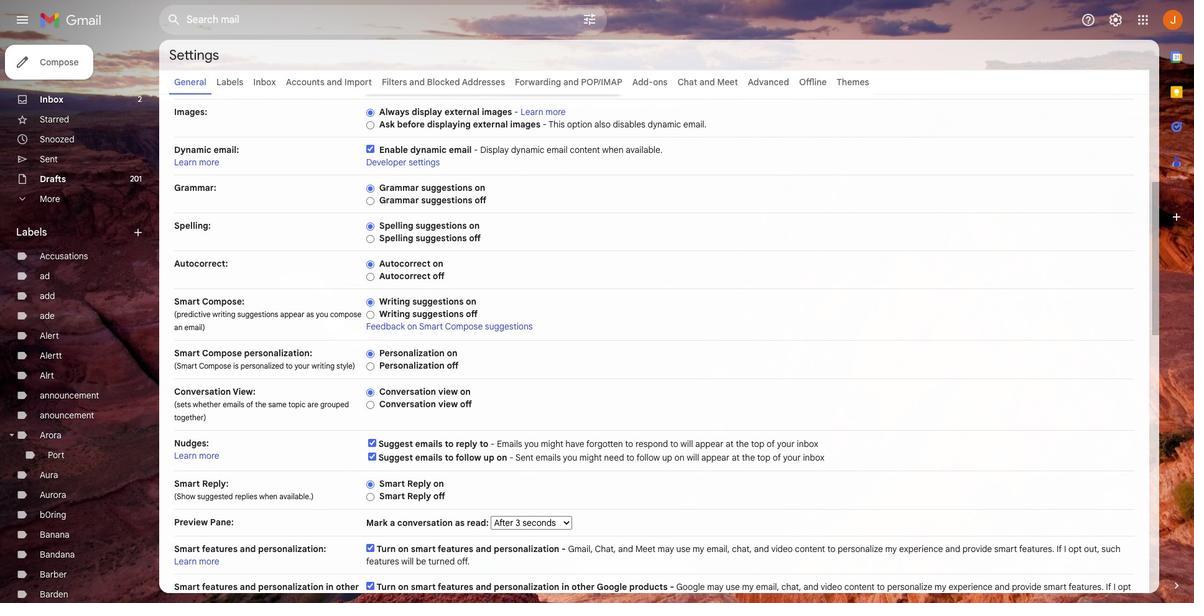 Task type: describe. For each thing, give the bounding box(es) containing it.
smart for smart reply off
[[379, 491, 405, 502]]

also
[[595, 119, 611, 130]]

bandana
[[40, 549, 75, 561]]

style)
[[337, 361, 355, 371]]

b0ring link
[[40, 510, 66, 521]]

nudges:
[[174, 438, 209, 449]]

will inside google may use my email, chat, and video content to personalize my experience and provide smart features. if i opt out, such features will be turned off.
[[440, 594, 453, 604]]

pop/imap
[[581, 77, 623, 88]]

settings
[[169, 46, 219, 63]]

arora
[[40, 430, 62, 441]]

1 horizontal spatial as
[[455, 518, 465, 529]]

2 up from the left
[[662, 452, 673, 464]]

alert
[[40, 330, 59, 342]]

will inside the gmail, chat, and meet may use my email, chat, and video content to personalize my experience and provide smart features. if i opt out, such features will be turned off.
[[402, 556, 414, 567]]

Smart Reply on radio
[[366, 480, 374, 490]]

0 vertical spatial at
[[726, 439, 734, 450]]

labels for the labels link
[[216, 77, 243, 88]]

2 vertical spatial the
[[742, 452, 755, 464]]

content inside the gmail, chat, and meet may use my email, chat, and video content to personalize my experience and provide smart features. if i opt out, such features will be turned off.
[[795, 544, 826, 555]]

you for emails
[[525, 439, 539, 450]]

off. inside google may use my email, chat, and video content to personalize my experience and provide smart features. if i opt out, such features will be turned off.
[[496, 594, 508, 604]]

1 vertical spatial at
[[732, 452, 740, 464]]

enable dynamic email - display dynamic email content when available. developer settings
[[366, 144, 663, 168]]

grammar for grammar suggestions on
[[379, 182, 419, 193]]

turn for turn on smart features and personalization -
[[377, 544, 396, 555]]

learn more link up ask before displaying external images - this option also disables dynamic email.
[[521, 106, 566, 118]]

suggestions for grammar suggestions on
[[421, 182, 473, 193]]

anouncement
[[40, 410, 94, 421]]

1 horizontal spatial might
[[580, 452, 602, 464]]

starred link
[[40, 114, 69, 125]]

1 follow from the left
[[456, 452, 481, 464]]

suggestions for writing suggestions on
[[412, 296, 464, 307]]

1 vertical spatial images
[[510, 119, 541, 130]]

available.
[[626, 144, 663, 156]]

themes
[[837, 77, 870, 88]]

- left emails
[[491, 439, 495, 450]]

grouped
[[320, 400, 349, 409]]

chat and meet link
[[678, 77, 738, 88]]

email:
[[214, 144, 239, 156]]

personalization for personalization off
[[379, 360, 445, 371]]

autocorrect off
[[379, 271, 445, 282]]

whether
[[193, 400, 221, 409]]

off for smart reply on
[[434, 491, 445, 502]]

turn on smart features and personalization -
[[377, 544, 568, 555]]

bandana link
[[40, 549, 75, 561]]

grammar for grammar suggestions off
[[379, 195, 419, 206]]

add-ons
[[633, 77, 668, 88]]

mark a conversation as read:
[[366, 518, 491, 529]]

off for writing suggestions on
[[466, 309, 478, 320]]

other inside 'smart features and personalization in other google products:'
[[336, 582, 359, 593]]

emails inside the conversation view: (sets whether emails of the same topic are grouped together)
[[223, 400, 244, 409]]

appear inside "smart compose: (predictive writing suggestions appear as you compose an email)"
[[280, 310, 305, 319]]

gmail, chat, and meet may use my email, chat, and video content to personalize my experience and provide smart features. if i opt out, such features will be turned off.
[[366, 544, 1121, 567]]

- left the this
[[543, 119, 547, 130]]

writing inside smart compose personalization: (smart compose is personalized to your writing style)
[[312, 361, 335, 371]]

emails up the smart reply on
[[415, 452, 443, 464]]

off for conversation view on
[[460, 399, 472, 410]]

conversation for conversation view: (sets whether emails of the same topic are grouped together)
[[174, 386, 231, 398]]

ask
[[379, 119, 395, 130]]

Autocorrect on radio
[[366, 260, 374, 269]]

Always display external images radio
[[366, 108, 374, 117]]

banana
[[40, 529, 70, 541]]

learn more link for nudges:
[[174, 450, 219, 462]]

learn more link for smart features and personalization:
[[174, 556, 219, 567]]

suggest for suggest emails to follow up on - sent emails you might need to follow up on will appear at the top of your inbox
[[379, 452, 413, 464]]

2 follow from the left
[[637, 452, 660, 464]]

always display external images - learn more
[[379, 106, 566, 118]]

smart reply off
[[379, 491, 445, 502]]

1 vertical spatial the
[[736, 439, 749, 450]]

may inside the gmail, chat, and meet may use my email, chat, and video content to personalize my experience and provide smart features. if i opt out, such features will be turned off.
[[658, 544, 674, 555]]

2 vertical spatial of
[[773, 452, 781, 464]]

google inside 'smart features and personalization in other google products:'
[[174, 594, 205, 604]]

main menu image
[[15, 12, 30, 27]]

0 vertical spatial images
[[482, 106, 512, 118]]

0 vertical spatial external
[[445, 106, 480, 118]]

ade link
[[40, 310, 55, 322]]

1 vertical spatial of
[[767, 439, 775, 450]]

Writing suggestions off radio
[[366, 310, 374, 320]]

your inside smart compose personalization: (smart compose is personalized to your writing style)
[[295, 361, 310, 371]]

0 vertical spatial inbox
[[253, 77, 276, 88]]

option
[[567, 119, 592, 130]]

personalized
[[241, 361, 284, 371]]

the inside the conversation view: (sets whether emails of the same topic are grouped together)
[[255, 400, 267, 409]]

grammar suggestions on
[[379, 182, 485, 193]]

compose button
[[5, 45, 94, 80]]

add-
[[633, 77, 653, 88]]

spelling:
[[174, 220, 211, 231]]

0 vertical spatial inbox link
[[253, 77, 276, 88]]

need
[[604, 452, 624, 464]]

1 up from the left
[[484, 452, 495, 464]]

smart for smart compose personalization: (smart compose is personalized to your writing style)
[[174, 348, 200, 359]]

displaying
[[427, 119, 471, 130]]

suggestions for spelling suggestions on
[[416, 220, 467, 231]]

2 horizontal spatial you
[[563, 452, 578, 464]]

replies
[[235, 492, 257, 501]]

view for on
[[438, 386, 458, 398]]

suggestions for writing suggestions off
[[412, 309, 464, 320]]

Conversation view on radio
[[366, 388, 374, 397]]

writing suggestions on
[[379, 296, 477, 307]]

if inside the gmail, chat, and meet may use my email, chat, and video content to personalize my experience and provide smart features. if i opt out, such features will be turned off.
[[1057, 544, 1062, 555]]

filters and blocked addresses link
[[382, 77, 505, 88]]

to inside the gmail, chat, and meet may use my email, chat, and video content to personalize my experience and provide smart features. if i opt out, such features will be turned off.
[[828, 544, 836, 555]]

1 vertical spatial inbox
[[803, 452, 825, 464]]

barden link
[[40, 589, 68, 600]]

alert link
[[40, 330, 59, 342]]

smart for smart features and personalization in other google products:
[[174, 582, 200, 593]]

grammar suggestions off
[[379, 195, 487, 206]]

Grammar suggestions off radio
[[366, 196, 374, 206]]

labels for labels heading
[[16, 226, 47, 239]]

Grammar suggestions on radio
[[366, 184, 374, 193]]

0 horizontal spatial might
[[541, 439, 564, 450]]

2
[[138, 95, 142, 104]]

more inside dynamic email: learn more
[[199, 157, 219, 168]]

autocorrect on
[[379, 258, 444, 269]]

display
[[480, 144, 509, 156]]

google may use my email, chat, and video content to personalize my experience and provide smart features. if i opt out, such features will be turned off.
[[366, 582, 1132, 604]]

together)
[[174, 413, 206, 422]]

forwarding
[[515, 77, 561, 88]]

compose left is
[[199, 361, 231, 371]]

emails down suggest emails to reply to - emails you might have forgotten to respond to will appear at the top of your inbox
[[536, 452, 561, 464]]

alertt link
[[40, 350, 62, 361]]

1 horizontal spatial google
[[597, 582, 627, 593]]

aura
[[40, 470, 58, 481]]

such inside the gmail, chat, and meet may use my email, chat, and video content to personalize my experience and provide smart features. if i opt out, such features will be turned off.
[[1102, 544, 1121, 555]]

personalization for personalization on
[[379, 348, 445, 359]]

0 vertical spatial meet
[[717, 77, 738, 88]]

emails
[[497, 439, 522, 450]]

forwarding and pop/imap
[[515, 77, 623, 88]]

import
[[345, 77, 372, 88]]

learn inside smart features and personalization: learn more
[[174, 556, 197, 567]]

when inside 'enable dynamic email - display dynamic email content when available. developer settings'
[[602, 144, 624, 156]]

1 vertical spatial your
[[777, 439, 795, 450]]

be inside the gmail, chat, and meet may use my email, chat, and video content to personalize my experience and provide smart features. if i opt out, such features will be turned off.
[[416, 556, 426, 567]]

enable
[[379, 144, 408, 156]]

2 vertical spatial your
[[783, 452, 801, 464]]

personalization: inside smart compose personalization: (smart compose is personalized to your writing style)
[[244, 348, 312, 359]]

labels navigation
[[0, 40, 159, 604]]

spelling suggestions off
[[379, 233, 481, 244]]

opt inside google may use my email, chat, and video content to personalize my experience and provide smart features. if i opt out, such features will be turned off.
[[1118, 582, 1132, 593]]

personalization for turn on smart features and personalization -
[[494, 544, 560, 555]]

suggest emails to reply to - emails you might have forgotten to respond to will appear at the top of your inbox
[[379, 439, 819, 450]]

writing for writing suggestions on
[[379, 296, 410, 307]]

add
[[40, 291, 55, 302]]

reply
[[456, 439, 478, 450]]

writing inside "smart compose: (predictive writing suggestions appear as you compose an email)"
[[212, 310, 236, 319]]

email, inside the gmail, chat, and meet may use my email, chat, and video content to personalize my experience and provide smart features. if i opt out, such features will be turned off.
[[707, 544, 730, 555]]

alertt
[[40, 350, 62, 361]]

1 horizontal spatial dynamic
[[511, 144, 545, 156]]

conversation view off
[[379, 399, 472, 410]]

experience inside the gmail, chat, and meet may use my email, chat, and video content to personalize my experience and provide smart features. if i opt out, such features will be turned off.
[[900, 544, 944, 555]]

settings image
[[1109, 12, 1124, 27]]

ask before displaying external images - this option also disables dynamic email.
[[379, 119, 707, 130]]

images:
[[174, 106, 207, 118]]

conversation for conversation view off
[[379, 399, 436, 410]]

forgotten
[[587, 439, 623, 450]]

turned inside google may use my email, chat, and video content to personalize my experience and provide smart features. if i opt out, such features will be turned off.
[[467, 594, 494, 604]]

alrt
[[40, 370, 54, 381]]

0 horizontal spatial dynamic
[[410, 144, 447, 156]]

i inside the gmail, chat, and meet may use my email, chat, and video content to personalize my experience and provide smart features. if i opt out, such features will be turned off.
[[1065, 544, 1067, 555]]

(show
[[174, 492, 195, 501]]

0 horizontal spatial inbox link
[[40, 94, 63, 105]]

2 vertical spatial appear
[[702, 452, 730, 464]]

chat, inside google may use my email, chat, and video content to personalize my experience and provide smart features. if i opt out, such features will be turned off.
[[782, 582, 802, 593]]

gmail,
[[568, 544, 593, 555]]

accounts and import
[[286, 77, 372, 88]]

experience inside google may use my email, chat, and video content to personalize my experience and provide smart features. if i opt out, such features will be turned off.
[[949, 582, 993, 593]]

0 vertical spatial top
[[751, 439, 765, 450]]

1 vertical spatial external
[[473, 119, 508, 130]]

labels heading
[[16, 226, 132, 239]]

Spelling suggestions off radio
[[366, 234, 374, 244]]

1 vertical spatial sent
[[516, 452, 534, 464]]

1 email from the left
[[449, 144, 472, 156]]

and inside smart features and personalization: learn more
[[240, 544, 256, 555]]

chat,
[[595, 544, 616, 555]]

ons
[[653, 77, 668, 88]]

more inside nudges: learn more
[[199, 450, 219, 462]]

google inside google may use my email, chat, and video content to personalize my experience and provide smart features. if i opt out, such features will be turned off.
[[677, 582, 705, 593]]

1 vertical spatial appear
[[696, 439, 724, 450]]

more up the this
[[546, 106, 566, 118]]

available.)
[[280, 492, 314, 501]]

Search mail text field
[[187, 14, 548, 26]]

banana link
[[40, 529, 70, 541]]

of inside the conversation view: (sets whether emails of the same topic are grouped together)
[[246, 400, 253, 409]]

developer settings link
[[366, 157, 440, 168]]

opt inside the gmail, chat, and meet may use my email, chat, and video content to personalize my experience and provide smart features. if i opt out, such features will be turned off.
[[1069, 544, 1082, 555]]

to inside smart compose personalization: (smart compose is personalized to your writing style)
[[286, 361, 293, 371]]

before
[[397, 119, 425, 130]]

2 other from the left
[[572, 582, 595, 593]]



Task type: locate. For each thing, give the bounding box(es) containing it.
google left products:
[[174, 594, 205, 604]]

smart for smart reply: (show suggested replies when available.)
[[174, 478, 200, 490]]

writing left style) at left bottom
[[312, 361, 335, 371]]

0 vertical spatial chat,
[[732, 544, 752, 555]]

(smart
[[174, 361, 197, 371]]

0 vertical spatial spelling
[[379, 220, 413, 231]]

smart inside the gmail, chat, and meet may use my email, chat, and video content to personalize my experience and provide smart features. if i opt out, such features will be turned off.
[[995, 544, 1018, 555]]

ade
[[40, 310, 55, 322]]

1 vertical spatial turned
[[467, 594, 494, 604]]

0 horizontal spatial be
[[416, 556, 426, 567]]

email)
[[184, 323, 205, 332]]

1 autocorrect from the top
[[379, 258, 431, 269]]

2 reply from the top
[[407, 491, 431, 502]]

0 vertical spatial inbox
[[797, 439, 819, 450]]

features inside the gmail, chat, and meet may use my email, chat, and video content to personalize my experience and provide smart features. if i opt out, such features will be turned off.
[[366, 556, 399, 567]]

smart for smart reply on
[[379, 478, 405, 490]]

2 spelling from the top
[[379, 233, 413, 244]]

ad
[[40, 271, 50, 282]]

2 writing from the top
[[379, 309, 410, 320]]

1 vertical spatial writing
[[379, 309, 410, 320]]

reply down the smart reply on
[[407, 491, 431, 502]]

learn more link down nudges:
[[174, 450, 219, 462]]

0 horizontal spatial inbox
[[40, 94, 63, 105]]

external
[[445, 106, 480, 118], [473, 119, 508, 130]]

1 reply from the top
[[407, 478, 431, 490]]

1 horizontal spatial off.
[[496, 594, 508, 604]]

personalization on
[[379, 348, 458, 359]]

smart inside smart features and personalization: learn more
[[174, 544, 200, 555]]

autocorrect up autocorrect off
[[379, 258, 431, 269]]

inbox link up starred link
[[40, 94, 63, 105]]

(predictive
[[174, 310, 211, 319]]

images left the this
[[510, 119, 541, 130]]

writing right writing suggestions on radio
[[379, 296, 410, 307]]

suggested
[[197, 492, 233, 501]]

- inside 'enable dynamic email - display dynamic email content when available. developer settings'
[[474, 144, 478, 156]]

1 spelling from the top
[[379, 220, 413, 231]]

1 vertical spatial you
[[525, 439, 539, 450]]

compose
[[40, 57, 79, 68], [445, 321, 483, 332], [202, 348, 242, 359], [199, 361, 231, 371]]

advanced search options image
[[577, 7, 602, 32]]

turned down turn on smart features and personalization in other google products -
[[467, 594, 494, 604]]

1 writing from the top
[[379, 296, 410, 307]]

feedback on smart compose suggestions link
[[366, 321, 533, 332]]

view up conversation view off on the left of the page
[[438, 386, 458, 398]]

labels right general
[[216, 77, 243, 88]]

chat, inside the gmail, chat, and meet may use my email, chat, and video content to personalize my experience and provide smart features. if i opt out, such features will be turned off.
[[732, 544, 752, 555]]

off down spelling suggestions on
[[469, 233, 481, 244]]

2 vertical spatial content
[[845, 582, 875, 593]]

be down conversation
[[416, 556, 426, 567]]

learn inside nudges: learn more
[[174, 450, 197, 462]]

provide
[[963, 544, 993, 555], [1012, 582, 1042, 593]]

be down turn on smart features and personalization -
[[455, 594, 465, 604]]

emails down 'view:'
[[223, 400, 244, 409]]

learn more link
[[521, 106, 566, 118], [174, 157, 219, 168], [174, 450, 219, 462], [174, 556, 219, 567]]

1 turn from the top
[[377, 544, 396, 555]]

0 vertical spatial suggest
[[379, 439, 413, 450]]

gmail image
[[40, 7, 108, 32]]

barber
[[40, 569, 67, 580]]

0 vertical spatial video
[[772, 544, 793, 555]]

autocorrect for autocorrect on
[[379, 258, 431, 269]]

smart reply: (show suggested replies when available.)
[[174, 478, 314, 501]]

spelling right the spelling suggestions on radio
[[379, 220, 413, 231]]

compose down writing suggestions off
[[445, 321, 483, 332]]

personalization inside 'smart features and personalization in other google products:'
[[258, 582, 324, 593]]

images down 'addresses' on the top of page
[[482, 106, 512, 118]]

features inside google may use my email, chat, and video content to personalize my experience and provide smart features. if i opt out, such features will be turned off.
[[405, 594, 438, 604]]

more
[[546, 106, 566, 118], [199, 157, 219, 168], [199, 450, 219, 462], [199, 556, 219, 567]]

2 turn from the top
[[377, 582, 396, 593]]

this
[[549, 119, 565, 130]]

dynamic up settings
[[410, 144, 447, 156]]

1 vertical spatial features.
[[1069, 582, 1104, 593]]

0 horizontal spatial email
[[449, 144, 472, 156]]

video inside google may use my email, chat, and video content to personalize my experience and provide smart features. if i opt out, such features will be turned off.
[[821, 582, 843, 593]]

images
[[482, 106, 512, 118], [510, 119, 541, 130]]

suggest emails to follow up on - sent emails you might need to follow up on will appear at the top of your inbox
[[379, 452, 825, 464]]

autocorrect down "autocorrect on"
[[379, 271, 431, 282]]

conversation up "whether"
[[174, 386, 231, 398]]

0 horizontal spatial may
[[658, 544, 674, 555]]

search mail image
[[163, 9, 185, 31]]

1 horizontal spatial use
[[726, 582, 740, 593]]

1 vertical spatial experience
[[949, 582, 993, 593]]

conversation view: (sets whether emails of the same topic are grouped together)
[[174, 386, 349, 422]]

addresses
[[462, 77, 505, 88]]

if inside google may use my email, chat, and video content to personalize my experience and provide smart features. if i opt out, such features will be turned off.
[[1106, 582, 1112, 593]]

0 horizontal spatial google
[[174, 594, 205, 604]]

1 vertical spatial opt
[[1118, 582, 1132, 593]]

turned inside the gmail, chat, and meet may use my email, chat, and video content to personalize my experience and provide smart features. if i opt out, such features will be turned off.
[[429, 556, 455, 567]]

0 vertical spatial writing
[[212, 310, 236, 319]]

off down grammar suggestions on
[[475, 195, 487, 206]]

1 vertical spatial off.
[[496, 594, 508, 604]]

features. inside the gmail, chat, and meet may use my email, chat, and video content to personalize my experience and provide smart features. if i opt out, such features will be turned off.
[[1020, 544, 1055, 555]]

1 other from the left
[[336, 582, 359, 593]]

in inside 'smart features and personalization in other google products:'
[[326, 582, 334, 593]]

Personalization on radio
[[366, 350, 374, 359]]

0 horizontal spatial off.
[[457, 556, 470, 567]]

0 vertical spatial out,
[[1084, 544, 1100, 555]]

to inside google may use my email, chat, and video content to personalize my experience and provide smart features. if i opt out, such features will be turned off.
[[877, 582, 885, 593]]

learn up ask before displaying external images - this option also disables dynamic email.
[[521, 106, 544, 118]]

personalization: inside smart features and personalization: learn more
[[258, 544, 326, 555]]

1 horizontal spatial i
[[1114, 582, 1116, 593]]

may down the gmail, chat, and meet may use my email, chat, and video content to personalize my experience and provide smart features. if i opt out, such features will be turned off.
[[707, 582, 724, 593]]

0 vertical spatial personalization
[[379, 348, 445, 359]]

general link
[[174, 77, 206, 88]]

port link
[[48, 450, 64, 461]]

learn down preview
[[174, 556, 197, 567]]

spelling
[[379, 220, 413, 231], [379, 233, 413, 244]]

aura link
[[40, 470, 58, 481]]

0 horizontal spatial follow
[[456, 452, 481, 464]]

may up "products"
[[658, 544, 674, 555]]

0 vertical spatial personalize
[[838, 544, 883, 555]]

nudges: learn more
[[174, 438, 219, 462]]

1 vertical spatial chat,
[[782, 582, 802, 593]]

2 suggest from the top
[[379, 452, 413, 464]]

provide inside the gmail, chat, and meet may use my email, chat, and video content to personalize my experience and provide smart features. if i opt out, such features will be turned off.
[[963, 544, 993, 555]]

have
[[566, 439, 585, 450]]

chat, up google may use my email, chat, and video content to personalize my experience and provide smart features. if i opt out, such features will be turned off.
[[732, 544, 752, 555]]

0 vertical spatial such
[[1102, 544, 1121, 555]]

compose
[[330, 310, 362, 319]]

dynamic email: learn more
[[174, 144, 239, 168]]

inbox right the labels link
[[253, 77, 276, 88]]

off. down turn on smart features and personalization -
[[457, 556, 470, 567]]

0 vertical spatial opt
[[1069, 544, 1082, 555]]

writing for writing suggestions off
[[379, 309, 410, 320]]

personalization up personalization off
[[379, 348, 445, 359]]

- left gmail, on the left bottom of the page
[[562, 544, 566, 555]]

features. inside google may use my email, chat, and video content to personalize my experience and provide smart features. if i opt out, such features will be turned off.
[[1069, 582, 1104, 593]]

grammar down developer settings link
[[379, 182, 419, 193]]

follow down reply
[[456, 452, 481, 464]]

smart inside smart compose personalization: (smart compose is personalized to your writing style)
[[174, 348, 200, 359]]

emails left reply
[[415, 439, 443, 450]]

inbox link right the labels link
[[253, 77, 276, 88]]

email down the displaying
[[449, 144, 472, 156]]

Smart Reply off radio
[[366, 493, 374, 502]]

use inside google may use my email, chat, and video content to personalize my experience and provide smart features. if i opt out, such features will be turned off.
[[726, 582, 740, 593]]

email down the this
[[547, 144, 568, 156]]

labels link
[[216, 77, 243, 88]]

off for grammar suggestions on
[[475, 195, 487, 206]]

meet
[[717, 77, 738, 88], [636, 544, 656, 555]]

port
[[48, 450, 64, 461]]

0 horizontal spatial up
[[484, 452, 495, 464]]

always
[[379, 106, 410, 118]]

opt
[[1069, 544, 1082, 555], [1118, 582, 1132, 593]]

may
[[658, 544, 674, 555], [707, 582, 724, 593]]

respond
[[636, 439, 668, 450]]

more down dynamic
[[199, 157, 219, 168]]

might down suggest emails to reply to - emails you might have forgotten to respond to will appear at the top of your inbox
[[580, 452, 602, 464]]

1 vertical spatial use
[[726, 582, 740, 593]]

None search field
[[159, 5, 607, 35]]

learn inside dynamic email: learn more
[[174, 157, 197, 168]]

off. down turn on smart features and personalization in other google products -
[[496, 594, 508, 604]]

conversation
[[397, 518, 453, 529]]

0 horizontal spatial sent
[[40, 154, 58, 165]]

suggest for suggest emails to reply to - emails you might have forgotten to respond to will appear at the top of your inbox
[[379, 439, 413, 450]]

1 horizontal spatial provide
[[1012, 582, 1042, 593]]

chat, down the gmail, chat, and meet may use my email, chat, and video content to personalize my experience and provide smart features. if i opt out, such features will be turned off.
[[782, 582, 802, 593]]

meet up "products"
[[636, 544, 656, 555]]

1 horizontal spatial turned
[[467, 594, 494, 604]]

conversation for conversation view on
[[379, 386, 436, 398]]

view for off
[[438, 399, 458, 410]]

compose inside compose button
[[40, 57, 79, 68]]

you inside "smart compose: (predictive writing suggestions appear as you compose an email)"
[[316, 310, 328, 319]]

1 horizontal spatial labels
[[216, 77, 243, 88]]

email, inside google may use my email, chat, and video content to personalize my experience and provide smart features. if i opt out, such features will be turned off.
[[756, 582, 780, 593]]

features inside 'smart features and personalization in other google products:'
[[202, 582, 238, 593]]

suggestions inside "smart compose: (predictive writing suggestions appear as you compose an email)"
[[237, 310, 278, 319]]

spelling for spelling suggestions on
[[379, 220, 413, 231]]

provide inside google may use my email, chat, and video content to personalize my experience and provide smart features. if i opt out, such features will be turned off.
[[1012, 582, 1042, 593]]

you for as
[[316, 310, 328, 319]]

Personalization off radio
[[366, 362, 374, 371]]

as inside "smart compose: (predictive writing suggestions appear as you compose an email)"
[[306, 310, 314, 319]]

features inside smart features and personalization: learn more
[[202, 544, 238, 555]]

might left have at bottom left
[[541, 439, 564, 450]]

writing up feedback
[[379, 309, 410, 320]]

labels down more
[[16, 226, 47, 239]]

turned down turn on smart features and personalization -
[[429, 556, 455, 567]]

off up mark a conversation as read:
[[434, 491, 445, 502]]

Autocorrect off radio
[[366, 272, 374, 282]]

personalization: up 'smart features and personalization in other google products:'
[[258, 544, 326, 555]]

2 email from the left
[[547, 144, 568, 156]]

1 horizontal spatial writing
[[312, 361, 335, 371]]

spelling suggestions on
[[379, 220, 480, 231]]

inbox inside the labels navigation
[[40, 94, 63, 105]]

dynamic down ask before displaying external images - this option also disables dynamic email.
[[511, 144, 545, 156]]

1 vertical spatial such
[[384, 594, 403, 604]]

mark
[[366, 518, 388, 529]]

smart inside "smart reply: (show suggested replies when available.)"
[[174, 478, 200, 490]]

0 horizontal spatial opt
[[1069, 544, 1082, 555]]

1 vertical spatial may
[[707, 582, 724, 593]]

video
[[772, 544, 793, 555], [821, 582, 843, 593]]

0 horizontal spatial meet
[[636, 544, 656, 555]]

follow down 'respond'
[[637, 452, 660, 464]]

sent inside the labels navigation
[[40, 154, 58, 165]]

emails
[[223, 400, 244, 409], [415, 439, 443, 450], [415, 452, 443, 464], [536, 452, 561, 464]]

0 vertical spatial turned
[[429, 556, 455, 567]]

email, up google may use my email, chat, and video content to personalize my experience and provide smart features. if i opt out, such features will be turned off.
[[707, 544, 730, 555]]

1 vertical spatial content
[[795, 544, 826, 555]]

- up ask before displaying external images - this option also disables dynamic email.
[[515, 106, 519, 118]]

0 vertical spatial when
[[602, 144, 624, 156]]

more down nudges:
[[199, 450, 219, 462]]

more down preview pane:
[[199, 556, 219, 567]]

Spelling suggestions on radio
[[366, 222, 374, 231]]

1 vertical spatial when
[[259, 492, 278, 501]]

0 vertical spatial might
[[541, 439, 564, 450]]

1 horizontal spatial you
[[525, 439, 539, 450]]

smart for smart features and personalization: learn more
[[174, 544, 200, 555]]

learn more link down dynamic
[[174, 157, 219, 168]]

out, inside the gmail, chat, and meet may use my email, chat, and video content to personalize my experience and provide smart features. if i opt out, such features will be turned off.
[[1084, 544, 1100, 555]]

if
[[1057, 544, 1062, 555], [1106, 582, 1112, 593]]

learn more link for dynamic email:
[[174, 157, 219, 168]]

compose down gmail image
[[40, 57, 79, 68]]

chat and meet
[[678, 77, 738, 88]]

when down also
[[602, 144, 624, 156]]

features.
[[1020, 544, 1055, 555], [1069, 582, 1104, 593]]

i inside google may use my email, chat, and video content to personalize my experience and provide smart features. if i opt out, such features will be turned off.
[[1114, 582, 1116, 593]]

read:
[[467, 518, 489, 529]]

when inside "smart reply: (show suggested replies when available.)"
[[259, 492, 278, 501]]

learn more link down preview
[[174, 556, 219, 567]]

snoozed
[[40, 134, 74, 145]]

Writing suggestions on radio
[[366, 298, 374, 307]]

0 horizontal spatial you
[[316, 310, 328, 319]]

None checkbox
[[366, 145, 374, 153], [368, 439, 376, 447], [368, 453, 376, 461], [366, 544, 374, 552], [366, 582, 374, 590], [366, 145, 374, 153], [368, 439, 376, 447], [368, 453, 376, 461], [366, 544, 374, 552], [366, 582, 374, 590]]

0 vertical spatial use
[[677, 544, 691, 555]]

smart for smart compose: (predictive writing suggestions appear as you compose an email)
[[174, 296, 200, 307]]

0 horizontal spatial email,
[[707, 544, 730, 555]]

content inside 'enable dynamic email - display dynamic email content when available. developer settings'
[[570, 144, 600, 156]]

learn down nudges:
[[174, 450, 197, 462]]

blocked
[[427, 77, 460, 88]]

1 suggest from the top
[[379, 439, 413, 450]]

0 horizontal spatial writing
[[212, 310, 236, 319]]

sent up 'drafts'
[[40, 154, 58, 165]]

1 vertical spatial out,
[[366, 594, 382, 604]]

ad link
[[40, 271, 50, 282]]

personalize inside the gmail, chat, and meet may use my email, chat, and video content to personalize my experience and provide smart features. if i opt out, such features will be turned off.
[[838, 544, 883, 555]]

you left compose
[[316, 310, 328, 319]]

1 vertical spatial video
[[821, 582, 843, 593]]

0 horizontal spatial chat,
[[732, 544, 752, 555]]

such inside google may use my email, chat, and video content to personalize my experience and provide smart features. if i opt out, such features will be turned off.
[[384, 594, 403, 604]]

1 vertical spatial provide
[[1012, 582, 1042, 593]]

0 horizontal spatial other
[[336, 582, 359, 593]]

email, down the gmail, chat, and meet may use my email, chat, and video content to personalize my experience and provide smart features. if i opt out, such features will be turned off.
[[756, 582, 780, 593]]

1 horizontal spatial meet
[[717, 77, 738, 88]]

learn down dynamic
[[174, 157, 197, 168]]

1 horizontal spatial email
[[547, 144, 568, 156]]

1 vertical spatial email,
[[756, 582, 780, 593]]

add link
[[40, 291, 55, 302]]

0 vertical spatial appear
[[280, 310, 305, 319]]

0 vertical spatial sent
[[40, 154, 58, 165]]

2 grammar from the top
[[379, 195, 419, 206]]

off
[[475, 195, 487, 206], [469, 233, 481, 244], [433, 271, 445, 282], [466, 309, 478, 320], [447, 360, 459, 371], [460, 399, 472, 410], [434, 491, 445, 502]]

0 vertical spatial grammar
[[379, 182, 419, 193]]

google
[[597, 582, 627, 593], [677, 582, 705, 593], [174, 594, 205, 604]]

when right the replies
[[259, 492, 278, 501]]

snoozed link
[[40, 134, 74, 145]]

in
[[326, 582, 334, 593], [562, 582, 570, 593]]

2 personalization from the top
[[379, 360, 445, 371]]

meet inside the gmail, chat, and meet may use my email, chat, and video content to personalize my experience and provide smart features. if i opt out, such features will be turned off.
[[636, 544, 656, 555]]

- left display
[[474, 144, 478, 156]]

chat,
[[732, 544, 752, 555], [782, 582, 802, 593]]

Ask before displaying external images radio
[[366, 121, 374, 130]]

suggestions for grammar suggestions off
[[421, 195, 473, 206]]

display
[[412, 106, 442, 118]]

1 view from the top
[[438, 386, 458, 398]]

autocorrect for autocorrect off
[[379, 271, 431, 282]]

1 vertical spatial spelling
[[379, 233, 413, 244]]

conversation down conversation view on
[[379, 399, 436, 410]]

spelling for spelling suggestions off
[[379, 233, 413, 244]]

0 horizontal spatial experience
[[900, 544, 944, 555]]

as left read:
[[455, 518, 465, 529]]

you down have at bottom left
[[563, 452, 578, 464]]

smart inside 'smart features and personalization in other google products:'
[[174, 582, 200, 593]]

learn
[[521, 106, 544, 118], [174, 157, 197, 168], [174, 450, 197, 462], [174, 556, 197, 567]]

0 vertical spatial features.
[[1020, 544, 1055, 555]]

personalize inside google may use my email, chat, and video content to personalize my experience and provide smart features. if i opt out, such features will be turned off.
[[887, 582, 933, 593]]

be
[[416, 556, 426, 567], [455, 594, 465, 604]]

reply for off
[[407, 491, 431, 502]]

2 horizontal spatial dynamic
[[648, 119, 681, 130]]

off up writing suggestions on
[[433, 271, 445, 282]]

personalization down personalization on
[[379, 360, 445, 371]]

off up feedback on smart compose suggestions link
[[466, 309, 478, 320]]

as left compose
[[306, 310, 314, 319]]

1 horizontal spatial such
[[1102, 544, 1121, 555]]

personalization for turn on smart features and personalization in other google products -
[[494, 582, 560, 593]]

dynamic left email.
[[648, 119, 681, 130]]

view:
[[233, 386, 256, 398]]

1 vertical spatial top
[[758, 452, 771, 464]]

1 vertical spatial personalization
[[379, 360, 445, 371]]

disables
[[613, 119, 646, 130]]

1 horizontal spatial if
[[1106, 582, 1112, 593]]

may inside google may use my email, chat, and video content to personalize my experience and provide smart features. if i opt out, such features will be turned off.
[[707, 582, 724, 593]]

1 horizontal spatial sent
[[516, 452, 534, 464]]

more inside smart features and personalization: learn more
[[199, 556, 219, 567]]

1 vertical spatial suggest
[[379, 452, 413, 464]]

i
[[1065, 544, 1067, 555], [1114, 582, 1116, 593]]

sent
[[40, 154, 58, 165], [516, 452, 534, 464]]

0 vertical spatial view
[[438, 386, 458, 398]]

meet right chat
[[717, 77, 738, 88]]

use inside the gmail, chat, and meet may use my email, chat, and video content to personalize my experience and provide smart features. if i opt out, such features will be turned off.
[[677, 544, 691, 555]]

0 horizontal spatial when
[[259, 492, 278, 501]]

1 horizontal spatial other
[[572, 582, 595, 593]]

advanced link
[[748, 77, 789, 88]]

2 autocorrect from the top
[[379, 271, 431, 282]]

writing down the compose:
[[212, 310, 236, 319]]

preview
[[174, 517, 208, 528]]

off down personalization on
[[447, 360, 459, 371]]

1 horizontal spatial experience
[[949, 582, 993, 593]]

video inside the gmail, chat, and meet may use my email, chat, and video content to personalize my experience and provide smart features. if i opt out, such features will be turned off.
[[772, 544, 793, 555]]

- down emails
[[510, 452, 514, 464]]

of
[[246, 400, 253, 409], [767, 439, 775, 450], [773, 452, 781, 464]]

inbox
[[797, 439, 819, 450], [803, 452, 825, 464]]

spelling right spelling suggestions off radio
[[379, 233, 413, 244]]

you right emails
[[525, 439, 539, 450]]

conversation up conversation view off on the left of the page
[[379, 386, 436, 398]]

appear
[[280, 310, 305, 319], [696, 439, 724, 450], [702, 452, 730, 464]]

off up reply
[[460, 399, 472, 410]]

1 in from the left
[[326, 582, 334, 593]]

0 horizontal spatial content
[[570, 144, 600, 156]]

announcement link
[[40, 390, 99, 401]]

and inside 'smart features and personalization in other google products:'
[[240, 582, 256, 593]]

1 horizontal spatial content
[[795, 544, 826, 555]]

201
[[130, 174, 142, 184]]

tab list
[[1160, 40, 1195, 559]]

0 horizontal spatial personalize
[[838, 544, 883, 555]]

smart features and personalization in other google products:
[[174, 582, 359, 604]]

(sets
[[174, 400, 191, 409]]

Conversation view off radio
[[366, 401, 374, 410]]

1 personalization from the top
[[379, 348, 445, 359]]

1 horizontal spatial be
[[455, 594, 465, 604]]

off. inside the gmail, chat, and meet may use my email, chat, and video content to personalize my experience and provide smart features. if i opt out, such features will be turned off.
[[457, 556, 470, 567]]

reply for on
[[407, 478, 431, 490]]

your
[[295, 361, 310, 371], [777, 439, 795, 450], [783, 452, 801, 464]]

the
[[255, 400, 267, 409], [736, 439, 749, 450], [742, 452, 755, 464]]

suggestions for spelling suggestions off
[[416, 233, 467, 244]]

0 vertical spatial you
[[316, 310, 328, 319]]

feedback
[[366, 321, 405, 332]]

support image
[[1081, 12, 1096, 27]]

labels inside navigation
[[16, 226, 47, 239]]

1 horizontal spatial inbox link
[[253, 77, 276, 88]]

1 horizontal spatial may
[[707, 582, 724, 593]]

0 horizontal spatial as
[[306, 310, 314, 319]]

accusations
[[40, 251, 88, 262]]

sent down emails
[[516, 452, 534, 464]]

2 view from the top
[[438, 399, 458, 410]]

0 vertical spatial autocorrect
[[379, 258, 431, 269]]

reply up smart reply off at the left bottom
[[407, 478, 431, 490]]

out, inside google may use my email, chat, and video content to personalize my experience and provide smart features. if i opt out, such features will be turned off.
[[366, 594, 382, 604]]

conversation inside the conversation view: (sets whether emails of the same topic are grouped together)
[[174, 386, 231, 398]]

2 vertical spatial you
[[563, 452, 578, 464]]

- right "products"
[[670, 582, 674, 593]]

smart inside "smart compose: (predictive writing suggestions appear as you compose an email)"
[[174, 296, 200, 307]]

more button
[[0, 189, 149, 209]]

0 horizontal spatial provide
[[963, 544, 993, 555]]

1 horizontal spatial follow
[[637, 452, 660, 464]]

on
[[475, 182, 485, 193], [469, 220, 480, 231], [433, 258, 444, 269], [466, 296, 477, 307], [407, 321, 417, 332], [447, 348, 458, 359], [460, 386, 471, 398], [497, 452, 507, 464], [675, 452, 685, 464], [434, 478, 444, 490], [398, 544, 409, 555], [398, 582, 409, 593]]

smart inside google may use my email, chat, and video content to personalize my experience and provide smart features. if i opt out, such features will be turned off.
[[1044, 582, 1067, 593]]

off for spelling suggestions on
[[469, 233, 481, 244]]

suggestions
[[421, 182, 473, 193], [421, 195, 473, 206], [416, 220, 467, 231], [416, 233, 467, 244], [412, 296, 464, 307], [412, 309, 464, 320], [237, 310, 278, 319], [485, 321, 533, 332]]

compose up is
[[202, 348, 242, 359]]

general
[[174, 77, 206, 88]]

labels
[[216, 77, 243, 88], [16, 226, 47, 239]]

0 horizontal spatial if
[[1057, 544, 1062, 555]]

turn
[[377, 544, 396, 555], [377, 582, 396, 593]]

smart features and personalization: learn more
[[174, 544, 326, 567]]

smart compose: (predictive writing suggestions appear as you compose an email)
[[174, 296, 362, 332]]

0 vertical spatial labels
[[216, 77, 243, 88]]

writing suggestions off
[[379, 309, 478, 320]]

google left "products"
[[597, 582, 627, 593]]

view down conversation view on
[[438, 399, 458, 410]]

content inside google may use my email, chat, and video content to personalize my experience and provide smart features. if i opt out, such features will be turned off.
[[845, 582, 875, 593]]

0 vertical spatial as
[[306, 310, 314, 319]]

personalization: up personalized
[[244, 348, 312, 359]]

inbox up starred link
[[40, 94, 63, 105]]

be inside google may use my email, chat, and video content to personalize my experience and provide smart features. if i opt out, such features will be turned off.
[[455, 594, 465, 604]]

1 grammar from the top
[[379, 182, 419, 193]]

turn for turn on smart features and personalization in other google products -
[[377, 582, 396, 593]]

barden
[[40, 589, 68, 600]]

an
[[174, 323, 183, 332]]

1 vertical spatial i
[[1114, 582, 1116, 593]]

external up the displaying
[[445, 106, 480, 118]]

grammar right grammar suggestions off radio
[[379, 195, 419, 206]]

google right "products"
[[677, 582, 705, 593]]

2 in from the left
[[562, 582, 570, 593]]

1 vertical spatial meet
[[636, 544, 656, 555]]

0 horizontal spatial features.
[[1020, 544, 1055, 555]]

external down always display external images - learn more
[[473, 119, 508, 130]]



Task type: vqa. For each thing, say whether or not it's contained in the screenshot.


